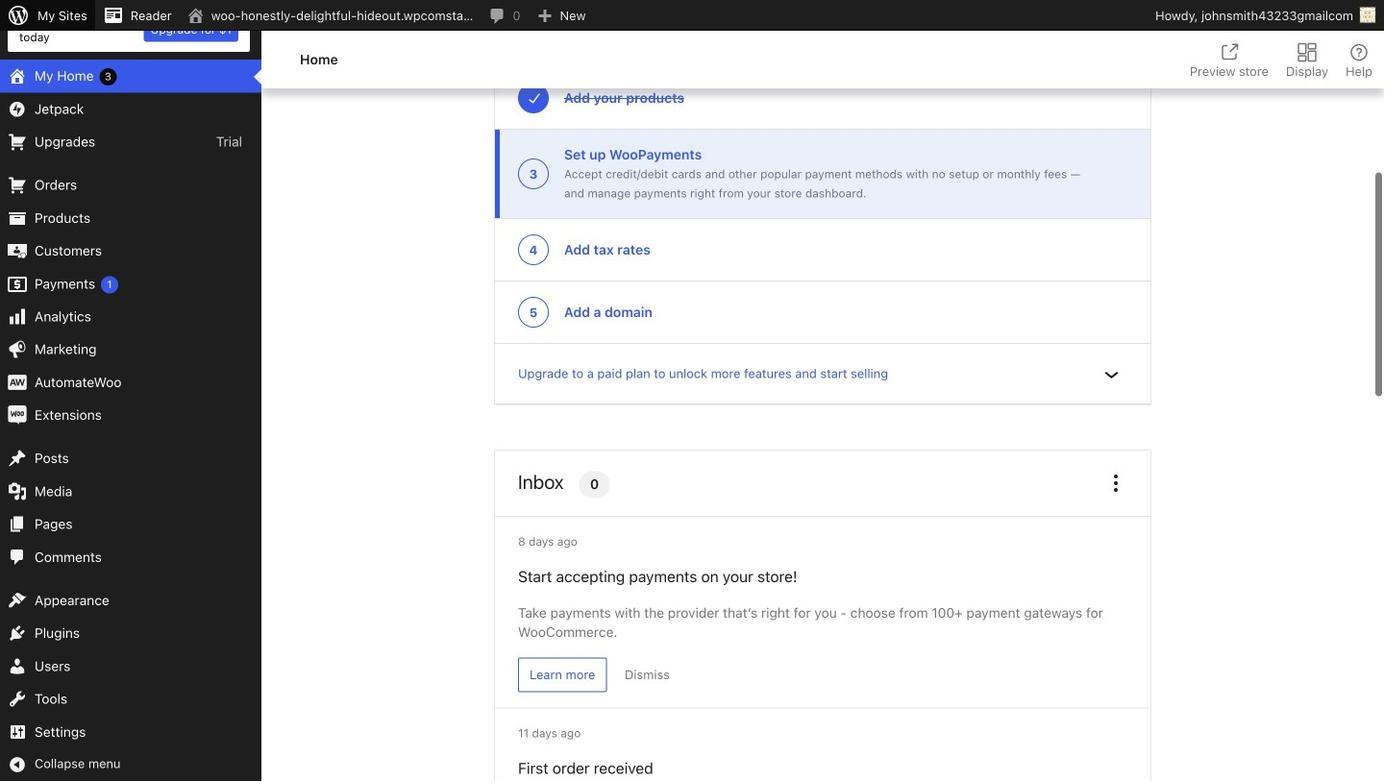 Task type: describe. For each thing, give the bounding box(es) containing it.
toolbar navigation
[[0, 0, 1384, 35]]

display options image
[[1296, 41, 1319, 64]]



Task type: locate. For each thing, give the bounding box(es) containing it.
tab list
[[1178, 31, 1384, 88]]

menu
[[495, 517, 1151, 782]]



Task type: vqa. For each thing, say whether or not it's contained in the screenshot.
display options icon
yes



